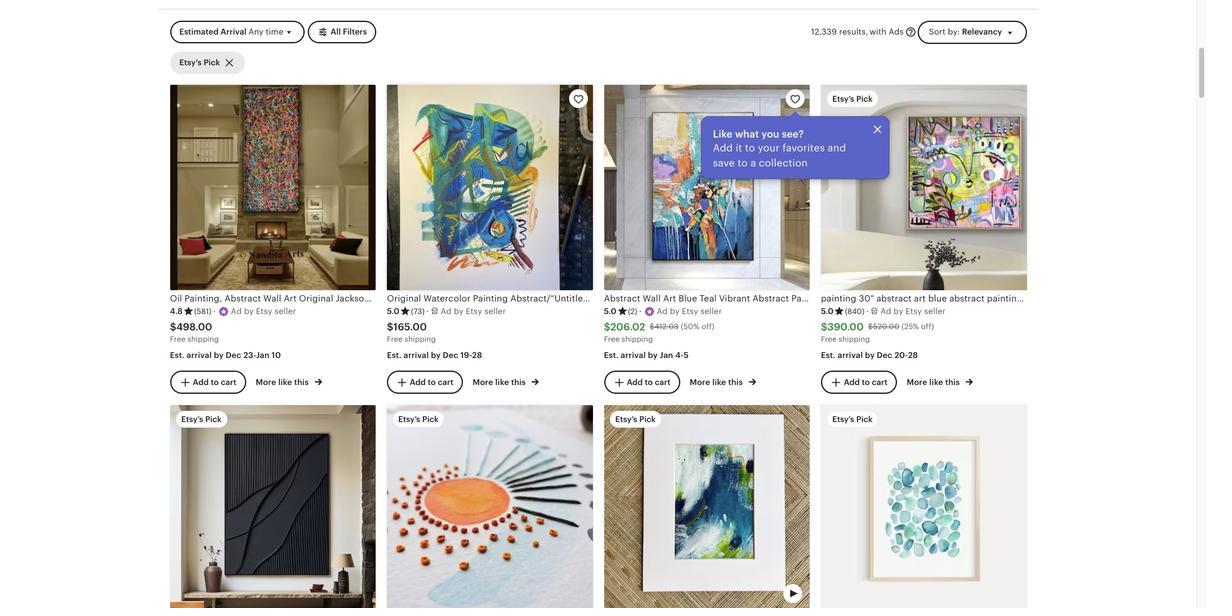 Task type: locate. For each thing, give the bounding box(es) containing it.
3 etsy's pick link from the left
[[604, 405, 810, 608]]

0 horizontal spatial painting
[[473, 293, 508, 304]]

2 arrival from the left
[[404, 350, 429, 360]]

dec left 20-
[[877, 350, 892, 360]]

see?
[[782, 128, 804, 140]]

free down 498.00
[[170, 335, 186, 344]]

0 horizontal spatial dec
[[226, 350, 241, 360]]

add to cart button down est. arrival by dec 23-jan 10
[[170, 371, 246, 394]]

3 more from the left
[[690, 378, 710, 387]]

2 like from the left
[[495, 378, 509, 387]]

jolina
[[1131, 293, 1156, 304]]

2 horizontal spatial dec
[[877, 350, 892, 360]]

2 off) from the left
[[921, 323, 934, 331]]

10
[[272, 350, 281, 360]]

etsy's
[[832, 94, 854, 103], [181, 414, 203, 424], [398, 414, 420, 424], [615, 414, 637, 424], [832, 414, 854, 424]]

more like this for 165.00
[[473, 378, 528, 387]]

abstract right blue
[[949, 293, 985, 304]]

shipping
[[188, 335, 219, 344], [405, 335, 436, 344], [622, 335, 653, 344], [839, 335, 870, 344]]

4 add to cart button from the left
[[821, 371, 897, 394]]

arrival down $ 165.00 free shipping
[[404, 350, 429, 360]]

4 more like this from the left
[[907, 378, 962, 387]]

abstract left art
[[876, 293, 912, 304]]

1 5.0 from the left
[[387, 306, 400, 316]]

2 more from the left
[[473, 378, 493, 387]]

add for 165.00
[[410, 377, 426, 387]]

any
[[248, 27, 264, 37]]

more like this for 390.00
[[907, 378, 962, 387]]

to down est. arrival by dec 23-jan 10
[[211, 377, 219, 387]]

cart down est. arrival by jan 4-5
[[655, 377, 670, 387]]

add to cart button down est. arrival by dec 20-28
[[821, 371, 897, 394]]

1 horizontal spatial jan
[[660, 350, 673, 360]]

1 shipping from the left
[[188, 335, 219, 344]]

more like this for 206.02
[[690, 378, 745, 387]]

$ up est. arrival by dec 20-28
[[821, 321, 828, 333]]

results,
[[839, 27, 868, 36]]

28 for 165.00
[[472, 350, 482, 360]]

390.00
[[828, 321, 864, 333]]

4 cart from the left
[[872, 377, 887, 387]]

dec left 23-
[[226, 350, 241, 360]]

more down (50%
[[690, 378, 710, 387]]

· right (581)
[[213, 306, 216, 316]]

2 horizontal spatial 5.0
[[821, 306, 834, 316]]

4 add to cart from the left
[[844, 377, 887, 387]]

1 painting from the left
[[473, 293, 508, 304]]

add to cart for 498.00
[[193, 377, 236, 387]]

etsy's pick for black 3d texture painting modern minimalist luxury art black abstract wall art black 3d abstract painting on canvas wabi sabi wall decor art image
[[181, 414, 222, 424]]

with
[[869, 27, 887, 36]]

add to cart down est. arrival by dec 23-jan 10
[[193, 377, 236, 387]]

arrival
[[187, 350, 212, 360], [404, 350, 429, 360], [621, 350, 646, 360], [838, 350, 863, 360]]

1 add to cart from the left
[[193, 377, 236, 387]]

add down like
[[713, 142, 733, 154]]

etsy's pick for painting 30" abstract art blue abstract painting nice  original painting by jolina anthony, image
[[832, 94, 873, 103]]

(25%
[[902, 323, 919, 331]]

2 add to cart button from the left
[[387, 371, 463, 394]]

$ right 390.00
[[868, 323, 873, 331]]

to for 165.00
[[428, 377, 436, 387]]

painting 30" abstract art blue abstract painting nice  original painting by jolina anthony,
[[821, 293, 1196, 304]]

more like this link
[[256, 375, 322, 389], [473, 375, 539, 389], [690, 375, 756, 389], [907, 375, 973, 389]]

painting up (840)
[[821, 293, 856, 304]]

est. down 390.00
[[821, 350, 836, 360]]

dec left 19-
[[443, 350, 458, 360]]

4 shipping from the left
[[839, 335, 870, 344]]

1 off) from the left
[[701, 323, 714, 331]]

1 horizontal spatial off)
[[921, 323, 934, 331]]

to down est. arrival by jan 4-5
[[645, 377, 653, 387]]

5.0 down #309"/original
[[604, 306, 617, 316]]

abstract/"untitled
[[510, 293, 589, 304]]

with ads
[[869, 27, 904, 36]]

painting
[[821, 293, 856, 304], [987, 293, 1022, 304], [1080, 293, 1116, 304]]

4 this from the left
[[945, 378, 960, 387]]

cart
[[221, 377, 236, 387], [438, 377, 453, 387], [655, 377, 670, 387], [872, 377, 887, 387]]

1 more from the left
[[256, 378, 276, 387]]

more for 206.02
[[690, 378, 710, 387]]

free
[[170, 335, 186, 344], [387, 335, 403, 344], [604, 335, 620, 344], [821, 335, 837, 344]]

1 arrival from the left
[[187, 350, 212, 360]]

this for 498.00
[[294, 378, 309, 387]]

28 for 390.00
[[908, 350, 918, 360]]

2 free from the left
[[387, 335, 403, 344]]

· for 206.02
[[639, 306, 642, 316]]

shipping down 390.00
[[839, 335, 870, 344]]

1 est. from the left
[[170, 350, 185, 360]]

add down est. arrival by dec 19-28
[[410, 377, 426, 387]]

to
[[745, 142, 755, 154], [738, 157, 748, 169], [211, 377, 219, 387], [428, 377, 436, 387], [645, 377, 653, 387], [862, 377, 870, 387]]

cart down est. arrival by dec 20-28
[[872, 377, 887, 387]]

1 free from the left
[[170, 335, 186, 344]]

product video element
[[604, 405, 810, 608]]

3 more like this from the left
[[690, 378, 745, 387]]

add to cart down est. arrival by dec 20-28
[[844, 377, 887, 387]]

free down 206.02 at right
[[604, 335, 620, 344]]

jan left 4-
[[660, 350, 673, 360]]

add down est. arrival by dec 23-jan 10
[[193, 377, 209, 387]]

off)
[[701, 323, 714, 331], [921, 323, 934, 331]]

1 horizontal spatial painting
[[696, 293, 731, 304]]

1 more like this link from the left
[[256, 375, 322, 389]]

like for 206.02
[[712, 378, 726, 387]]

3 more like this link from the left
[[690, 375, 756, 389]]

$ for 498.00
[[170, 321, 176, 333]]

2 add to cart from the left
[[410, 377, 453, 387]]

add to cart down est. arrival by jan 4-5
[[627, 377, 670, 387]]

tooltip containing like what you see?
[[701, 113, 889, 179]]

add to cart down est. arrival by dec 19-28
[[410, 377, 453, 387]]

0 horizontal spatial 5.0
[[387, 306, 400, 316]]

add to cart button for 206.02
[[604, 371, 680, 394]]

pick
[[204, 58, 220, 67], [856, 94, 873, 103], [205, 414, 222, 424], [422, 414, 439, 424], [639, 414, 656, 424], [856, 414, 873, 424]]

1 horizontal spatial 28
[[908, 350, 918, 360]]

by left 23-
[[214, 350, 224, 360]]

like for 390.00
[[929, 378, 943, 387]]

to down est. arrival by dec 19-28
[[428, 377, 436, 387]]

est. arrival by dec 19-28
[[387, 350, 482, 360]]

off) inside $ 390.00 $ 520.00 (25% off) free shipping
[[921, 323, 934, 331]]

off) right (25%
[[921, 323, 934, 331]]

more for 165.00
[[473, 378, 493, 387]]

2 more like this link from the left
[[473, 375, 539, 389]]

3 add to cart from the left
[[627, 377, 670, 387]]

shipping down 206.02 at right
[[622, 335, 653, 344]]

165.00
[[393, 321, 427, 333]]

est. down 206.02 at right
[[604, 350, 619, 360]]

art
[[914, 293, 926, 304]]

original watercolor painting abstract/"untitled #309"/original abstract painting image
[[387, 85, 593, 290]]

add for 498.00
[[193, 377, 209, 387]]

shipping down 498.00
[[188, 335, 219, 344]]

abstract
[[876, 293, 912, 304], [949, 293, 985, 304]]

off) right (50%
[[701, 323, 714, 331]]

est. down $ 165.00 free shipping
[[387, 350, 402, 360]]

2 cart from the left
[[438, 377, 453, 387]]

2 more like this from the left
[[473, 378, 528, 387]]

19-
[[460, 350, 472, 360]]

1 this from the left
[[294, 378, 309, 387]]

this
[[294, 378, 309, 387], [511, 378, 526, 387], [728, 378, 743, 387], [945, 378, 960, 387]]

cart for 390.00
[[872, 377, 887, 387]]

by for 206.02
[[648, 350, 658, 360]]

cart down est. arrival by dec 23-jan 10
[[221, 377, 236, 387]]

3 this from the left
[[728, 378, 743, 387]]

2 dec from the left
[[443, 350, 458, 360]]

more down 10 on the left bottom of page
[[256, 378, 276, 387]]

etsy's pick link
[[170, 405, 376, 608], [387, 405, 593, 608], [604, 405, 810, 608], [821, 405, 1027, 608]]

4 est. from the left
[[821, 350, 836, 360]]

1 painting from the left
[[821, 293, 856, 304]]

more for 498.00
[[256, 378, 276, 387]]

4 more like this link from the left
[[907, 375, 973, 389]]

$ 390.00 $ 520.00 (25% off) free shipping
[[821, 321, 934, 344]]

1 horizontal spatial painting
[[987, 293, 1022, 304]]

3 painting from the left
[[1080, 293, 1116, 304]]

1 dec from the left
[[226, 350, 241, 360]]

arrival for 165.00
[[404, 350, 429, 360]]

like
[[278, 378, 292, 387], [495, 378, 509, 387], [712, 378, 726, 387], [929, 378, 943, 387]]

free inside $ 390.00 $ 520.00 (25% off) free shipping
[[821, 335, 837, 344]]

what
[[735, 128, 759, 140]]

$ 165.00 free shipping
[[387, 321, 436, 344]]

by left 19-
[[431, 350, 441, 360]]

$ 206.02 $ 412.03 (50% off) free shipping
[[604, 321, 714, 344]]

1 cart from the left
[[221, 377, 236, 387]]

arrival down 206.02 at right
[[621, 350, 646, 360]]

etsy's pick
[[179, 58, 220, 67]]

arrival for 206.02
[[621, 350, 646, 360]]

$ down 4.8
[[170, 321, 176, 333]]

3 5.0 from the left
[[821, 306, 834, 316]]

by for 165.00
[[431, 350, 441, 360]]

dec for 498.00
[[226, 350, 241, 360]]

off) inside $ 206.02 $ 412.03 (50% off) free shipping
[[701, 323, 714, 331]]

28
[[472, 350, 482, 360], [908, 350, 918, 360]]

5
[[684, 350, 689, 360]]

1 horizontal spatial dec
[[443, 350, 458, 360]]

sort
[[929, 27, 946, 36]]

etsy's for abstract coastal wall art, sea glass beach house decor, watercolor ocean abstract painting, blue green seaside art, turquoise mint nautical image
[[832, 414, 854, 424]]

2 etsy's pick link from the left
[[387, 405, 593, 608]]

relevancy
[[962, 27, 1002, 36]]

add inside like what you see? add it to your favorites and save to a collection
[[713, 142, 733, 154]]

free down 390.00
[[821, 335, 837, 344]]

1 like from the left
[[278, 378, 292, 387]]

3 · from the left
[[639, 306, 642, 316]]

dec
[[226, 350, 241, 360], [443, 350, 458, 360], [877, 350, 892, 360]]

· right (2)
[[639, 306, 642, 316]]

3 free from the left
[[604, 335, 620, 344]]

12,339 results,
[[811, 27, 868, 36]]

etsy's
[[179, 58, 202, 67]]

· down 30"
[[866, 306, 869, 316]]

time
[[266, 27, 284, 37]]

1 horizontal spatial abstract
[[949, 293, 985, 304]]

more down est. arrival by dec 19-28
[[473, 378, 493, 387]]

painting right original
[[1080, 293, 1116, 304]]

2 28 from the left
[[908, 350, 918, 360]]

0 horizontal spatial jan
[[256, 350, 270, 360]]

like for 498.00
[[278, 378, 292, 387]]

etsy's pick for framed abstract watercolor embroidery art // improvisation 3 / watercolor painting / embroidery on paper / mixed media image
[[398, 414, 439, 424]]

to down est. arrival by dec 20-28
[[862, 377, 870, 387]]

1 abstract from the left
[[876, 293, 912, 304]]

add to cart button down est. arrival by jan 4-5
[[604, 371, 680, 394]]

free inside $ 206.02 $ 412.03 (50% off) free shipping
[[604, 335, 620, 344]]

add down est. arrival by dec 20-28
[[844, 377, 860, 387]]

4 free from the left
[[821, 335, 837, 344]]

2 shipping from the left
[[405, 335, 436, 344]]

shipping down 165.00
[[405, 335, 436, 344]]

etsy's pick for abstract coastal wall art, sea glass beach house decor, watercolor ocean abstract painting, blue green seaside art, turquoise mint nautical image
[[832, 414, 873, 424]]

1 · from the left
[[213, 306, 216, 316]]

2 abstract from the left
[[949, 293, 985, 304]]

3 like from the left
[[712, 378, 726, 387]]

add to cart button
[[170, 371, 246, 394], [387, 371, 463, 394], [604, 371, 680, 394], [821, 371, 897, 394]]

0 horizontal spatial off)
[[701, 323, 714, 331]]

painting left 'nice'
[[987, 293, 1022, 304]]

off) for 206.02
[[701, 323, 714, 331]]

2 this from the left
[[511, 378, 526, 387]]

cart down est. arrival by dec 19-28
[[438, 377, 453, 387]]

5.0 up 390.00
[[821, 306, 834, 316]]

3 shipping from the left
[[622, 335, 653, 344]]

arrival for 498.00
[[187, 350, 212, 360]]

add down est. arrival by jan 4-5
[[627, 377, 643, 387]]

5.0
[[387, 306, 400, 316], [604, 306, 617, 316], [821, 306, 834, 316]]

tooltip
[[701, 113, 889, 179]]

free inside $ 165.00 free shipping
[[387, 335, 403, 344]]

arrival down 390.00
[[838, 350, 863, 360]]

cart for 165.00
[[438, 377, 453, 387]]

3 arrival from the left
[[621, 350, 646, 360]]

pick for black 3d texture painting modern minimalist luxury art black abstract wall art black 3d abstract painting on canvas wabi sabi wall decor art image
[[205, 414, 222, 424]]

0 horizontal spatial painting
[[821, 293, 856, 304]]

3 dec from the left
[[877, 350, 892, 360]]

3 est. from the left
[[604, 350, 619, 360]]

· for 390.00
[[866, 306, 869, 316]]

like
[[713, 128, 733, 140]]

est.
[[170, 350, 185, 360], [387, 350, 402, 360], [604, 350, 619, 360], [821, 350, 836, 360]]

2 5.0 from the left
[[604, 306, 617, 316]]

estimated
[[179, 27, 219, 37]]

etsy's pick link
[[170, 51, 245, 74]]

5.0 down 'original' on the top of page
[[387, 306, 400, 316]]

4 arrival from the left
[[838, 350, 863, 360]]

5.0 for 206.02
[[604, 306, 617, 316]]

add to cart button for 390.00
[[821, 371, 897, 394]]

add to cart
[[193, 377, 236, 387], [410, 377, 453, 387], [627, 377, 670, 387], [844, 377, 887, 387]]

more down 20-
[[907, 378, 927, 387]]

4.8
[[170, 306, 183, 316]]

all filters
[[331, 27, 367, 37]]

like what you see? add it to your favorites and save to a collection
[[713, 128, 846, 169]]

add
[[713, 142, 733, 154], [193, 377, 209, 387], [410, 377, 426, 387], [627, 377, 643, 387], [844, 377, 860, 387]]

1 add to cart button from the left
[[170, 371, 246, 394]]

arrival down '$ 498.00 free shipping'
[[187, 350, 212, 360]]

1 28 from the left
[[472, 350, 482, 360]]

2 horizontal spatial painting
[[1080, 293, 1116, 304]]

$
[[170, 321, 176, 333], [387, 321, 393, 333], [604, 321, 610, 333], [821, 321, 828, 333], [650, 323, 654, 331], [868, 323, 873, 331]]

$ inside $ 165.00 free shipping
[[387, 321, 393, 333]]

4 like from the left
[[929, 378, 943, 387]]

3 add to cart button from the left
[[604, 371, 680, 394]]

·
[[213, 306, 216, 316], [427, 306, 429, 316], [639, 306, 642, 316], [866, 306, 869, 316]]

est. arrival by jan 4-5
[[604, 350, 689, 360]]

by
[[1118, 293, 1129, 304], [214, 350, 224, 360], [431, 350, 441, 360], [648, 350, 658, 360], [865, 350, 875, 360]]

3 cart from the left
[[655, 377, 670, 387]]

$ down 'original' on the top of page
[[387, 321, 393, 333]]

$ right 206.02 at right
[[650, 323, 654, 331]]

$ down #309"/original
[[604, 321, 610, 333]]

1 horizontal spatial 5.0
[[604, 306, 617, 316]]

est. down '$ 498.00 free shipping'
[[170, 350, 185, 360]]

estimated arrival any time
[[179, 27, 284, 37]]

add to cart button for 165.00
[[387, 371, 463, 394]]

more
[[256, 378, 276, 387], [473, 378, 493, 387], [690, 378, 710, 387], [907, 378, 927, 387]]

4 more from the left
[[907, 378, 927, 387]]

jan left 10 on the left bottom of page
[[256, 350, 270, 360]]

to for 206.02
[[645, 377, 653, 387]]

sort by: relevancy
[[929, 27, 1002, 36]]

est. for 498.00
[[170, 350, 185, 360]]

0 horizontal spatial abstract
[[876, 293, 912, 304]]

5.0 for 390.00
[[821, 306, 834, 316]]

2 est. from the left
[[387, 350, 402, 360]]

free down 165.00
[[387, 335, 403, 344]]

by down $ 206.02 $ 412.03 (50% off) free shipping
[[648, 350, 658, 360]]

4 · from the left
[[866, 306, 869, 316]]

est. for 165.00
[[387, 350, 402, 360]]

painting
[[473, 293, 508, 304], [696, 293, 731, 304]]

painting right the watercolor
[[473, 293, 508, 304]]

5.0 for 165.00
[[387, 306, 400, 316]]

etsy's pick
[[832, 94, 873, 103], [181, 414, 222, 424], [398, 414, 439, 424], [615, 414, 656, 424], [832, 414, 873, 424]]

by down $ 390.00 $ 520.00 (25% off) free shipping
[[865, 350, 875, 360]]

$ inside '$ 498.00 free shipping'
[[170, 321, 176, 333]]

jan
[[256, 350, 270, 360], [660, 350, 673, 360]]

add to cart button down est. arrival by dec 19-28
[[387, 371, 463, 394]]

it
[[736, 142, 742, 154]]

cart for 498.00
[[221, 377, 236, 387]]

painting up (50%
[[696, 293, 731, 304]]

1 more like this from the left
[[256, 378, 311, 387]]

2 painting from the left
[[696, 293, 731, 304]]

0 horizontal spatial 28
[[472, 350, 482, 360]]

· right (73) on the left bottom of page
[[427, 306, 429, 316]]



Task type: vqa. For each thing, say whether or not it's contained in the screenshot.
More like this link for 390.00
yes



Task type: describe. For each thing, give the bounding box(es) containing it.
(840)
[[845, 307, 864, 316]]

arrival
[[221, 27, 246, 37]]

#309"/original
[[591, 293, 654, 304]]

by for 498.00
[[214, 350, 224, 360]]

free inside '$ 498.00 free shipping'
[[170, 335, 186, 344]]

12,339
[[811, 27, 837, 36]]

pick for abstract coastal wall art, sea glass beach house decor, watercolor ocean abstract painting, blue green seaside art, turquoise mint nautical image
[[856, 414, 873, 424]]

blue
[[928, 293, 947, 304]]

to left a
[[738, 157, 748, 169]]

est. for 390.00
[[821, 350, 836, 360]]

to for 498.00
[[211, 377, 219, 387]]

pick for framed abstract watercolor embroidery art // improvisation 3 / watercolor painting / embroidery on paper / mixed media image
[[422, 414, 439, 424]]

original abstract painting | "lets play in the rain" | blue art | abstract art | abstracts on paper | original paintings | art paper | 5"x7" image
[[604, 405, 810, 608]]

and
[[828, 142, 846, 154]]

painting 30" abstract art blue abstract painting nice  original painting by jolina anthony, image
[[821, 85, 1027, 290]]

this for 206.02
[[728, 378, 743, 387]]

est. for 206.02
[[604, 350, 619, 360]]

more like this link for 390.00
[[907, 375, 973, 389]]

1 jan from the left
[[256, 350, 270, 360]]

4 etsy's pick link from the left
[[821, 405, 1027, 608]]

all
[[331, 27, 341, 37]]

this for 390.00
[[945, 378, 960, 387]]

cart for 206.02
[[655, 377, 670, 387]]

shipping inside $ 165.00 free shipping
[[405, 335, 436, 344]]

etsy's for framed abstract watercolor embroidery art // improvisation 3 / watercolor painting / embroidery on paper / mixed media image
[[398, 414, 420, 424]]

shipping inside '$ 498.00 free shipping'
[[188, 335, 219, 344]]

20-
[[894, 350, 908, 360]]

watercolor
[[424, 293, 471, 304]]

498.00
[[176, 321, 212, 333]]

412.03
[[654, 323, 679, 331]]

more like this link for 165.00
[[473, 375, 539, 389]]

shipping inside $ 390.00 $ 520.00 (25% off) free shipping
[[839, 335, 870, 344]]

abstract coastal wall art, sea glass beach house decor, watercolor ocean abstract painting, blue green seaside art, turquoise mint nautical image
[[821, 405, 1027, 608]]

(581)
[[194, 307, 211, 316]]

(73)
[[411, 307, 425, 316]]

$ for 165.00
[[387, 321, 393, 333]]

206.02
[[610, 321, 645, 333]]

filters
[[343, 27, 367, 37]]

oil painting, abstract wall art original jackson pollock style 72" amazing modern home decor, large wall art by nandita image
[[170, 85, 376, 290]]

23-
[[243, 350, 256, 360]]

by:
[[948, 27, 960, 36]]

you
[[762, 128, 779, 140]]

2 painting from the left
[[987, 293, 1022, 304]]

· for 498.00
[[213, 306, 216, 316]]

(50%
[[681, 323, 699, 331]]

nice
[[1025, 293, 1043, 304]]

abstract wall art blue teal vibrant abstract painting on canvas green blue painting large original framed painting living room wall art image
[[604, 85, 810, 290]]

framed abstract watercolor embroidery art // improvisation 3 / watercolor painting / embroidery on paper / mixed media image
[[387, 405, 593, 608]]

collection
[[759, 157, 808, 169]]

est. arrival by dec 23-jan 10
[[170, 350, 281, 360]]

pick for painting 30" abstract art blue abstract painting nice  original painting by jolina anthony, image
[[856, 94, 873, 103]]

this for 165.00
[[511, 378, 526, 387]]

more like this link for 206.02
[[690, 375, 756, 389]]

more like this for 498.00
[[256, 378, 311, 387]]

2 jan from the left
[[660, 350, 673, 360]]

save
[[713, 157, 735, 169]]

30"
[[859, 293, 874, 304]]

2 · from the left
[[427, 306, 429, 316]]

original
[[1046, 293, 1078, 304]]

ads
[[889, 27, 904, 36]]

anthony,
[[1158, 293, 1196, 304]]

4-
[[675, 350, 684, 360]]

(2)
[[628, 307, 637, 316]]

all filters button
[[308, 21, 376, 44]]

add to cart for 206.02
[[627, 377, 670, 387]]

a
[[750, 157, 756, 169]]

by for 390.00
[[865, 350, 875, 360]]

1 etsy's pick link from the left
[[170, 405, 376, 608]]

by left jolina
[[1118, 293, 1129, 304]]

add to cart button for 498.00
[[170, 371, 246, 394]]

520.00
[[873, 323, 899, 331]]

add for 206.02
[[627, 377, 643, 387]]

black 3d texture painting modern minimalist luxury art black abstract wall art black 3d abstract painting on canvas wabi sabi wall decor art image
[[170, 405, 376, 608]]

more for 390.00
[[907, 378, 927, 387]]

more like this link for 498.00
[[256, 375, 322, 389]]

original watercolor painting abstract/"untitled #309"/original abstract painting
[[387, 293, 731, 304]]

add for 390.00
[[844, 377, 860, 387]]

est. arrival by dec 20-28
[[821, 350, 918, 360]]

to for 390.00
[[862, 377, 870, 387]]

to right it
[[745, 142, 755, 154]]

dec for 165.00
[[443, 350, 458, 360]]

shipping inside $ 206.02 $ 412.03 (50% off) free shipping
[[622, 335, 653, 344]]

like for 165.00
[[495, 378, 509, 387]]

etsy's for painting 30" abstract art blue abstract painting nice  original painting by jolina anthony, image
[[832, 94, 854, 103]]

etsy's for black 3d texture painting modern minimalist luxury art black abstract wall art black 3d abstract painting on canvas wabi sabi wall decor art image
[[181, 414, 203, 424]]

$ 498.00 free shipping
[[170, 321, 219, 344]]

abstract
[[657, 293, 693, 304]]

arrival for 390.00
[[838, 350, 863, 360]]

$ for 206.02
[[604, 321, 610, 333]]

favorites
[[782, 142, 825, 154]]

your
[[758, 142, 780, 154]]

add to cart for 390.00
[[844, 377, 887, 387]]

$ for 390.00
[[821, 321, 828, 333]]

original
[[387, 293, 421, 304]]

off) for 390.00
[[921, 323, 934, 331]]

add to cart for 165.00
[[410, 377, 453, 387]]



